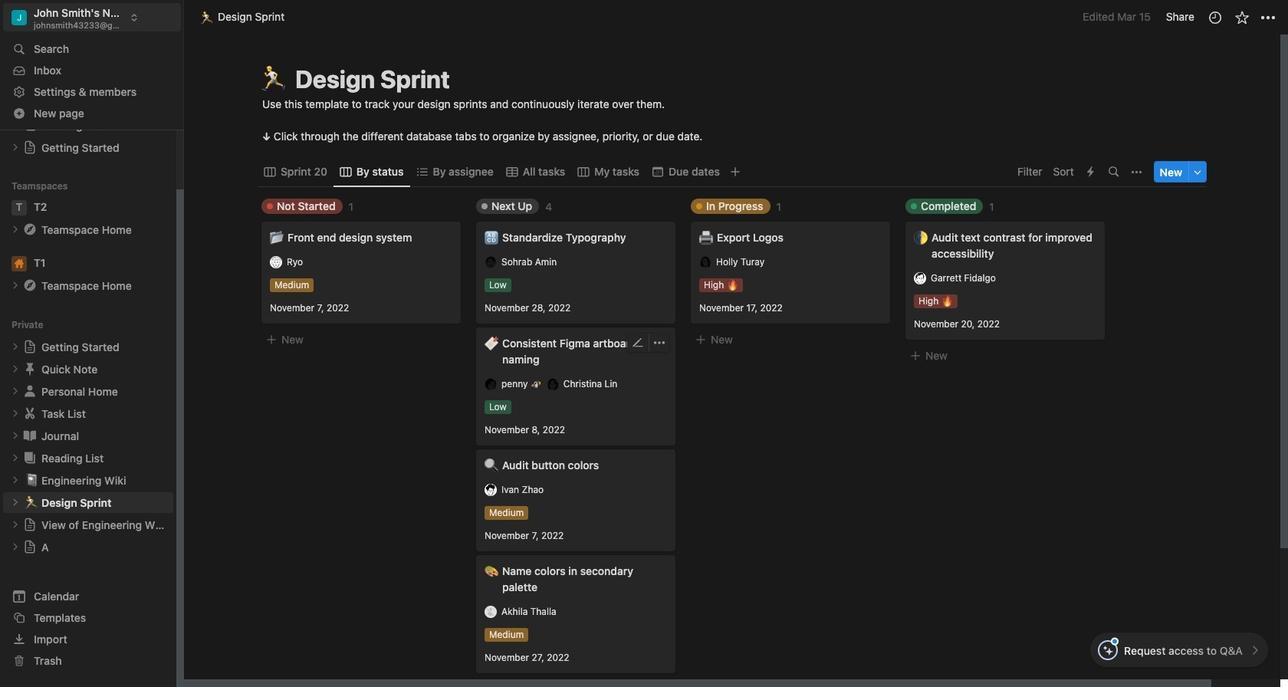 Task type: vqa. For each thing, say whether or not it's contained in the screenshot.
5th Open image from the bottom
yes



Task type: describe. For each thing, give the bounding box(es) containing it.
6 open image from the top
[[11, 453, 20, 463]]

7 open image from the top
[[11, 498, 20, 507]]

change page icon image for first open icon from the bottom
[[23, 540, 37, 554]]

🖨 image
[[699, 229, 713, 246]]

6 tab from the left
[[646, 161, 726, 183]]

5 open image from the top
[[11, 431, 20, 440]]

🔍 image
[[485, 457, 499, 474]]

🔥 image for 🌓 icon
[[942, 293, 953, 309]]

1 vertical spatial 🏃 image
[[25, 493, 38, 511]]

2 open image from the top
[[11, 365, 20, 374]]

change page icon image for fifth open image from the top of the page
[[22, 428, 38, 444]]

favorite image
[[1234, 10, 1250, 25]]

change page icon image for first open icon from the top
[[23, 141, 37, 154]]

🎨 image
[[485, 562, 499, 580]]

updates image
[[1208, 10, 1223, 25]]

change page icon image for fifth open icon from the top of the page
[[23, 518, 37, 532]]

3 open image from the top
[[11, 342, 20, 351]]

change page icon image for 6th open image from the bottom
[[22, 278, 38, 293]]

1 open image from the top
[[11, 225, 20, 234]]

3 tab from the left
[[410, 161, 500, 183]]

6 open image from the top
[[11, 542, 20, 552]]

change page icon image for fourth open icon from the bottom of the page
[[22, 384, 38, 399]]



Task type: locate. For each thing, give the bounding box(es) containing it.
📂 image
[[270, 229, 284, 246]]

t image
[[12, 200, 27, 215]]

📓 image
[[25, 471, 38, 489]]

4 open image from the top
[[11, 409, 20, 418]]

tab list
[[258, 157, 1013, 187]]

4 tab from the left
[[500, 161, 572, 183]]

1 horizontal spatial 🏃 image
[[200, 8, 214, 26]]

1 horizontal spatial 🔥 image
[[942, 293, 953, 309]]

0 vertical spatial 🔥 image
[[727, 277, 738, 293]]

🏃 image
[[200, 8, 214, 26], [25, 493, 38, 511]]

0 vertical spatial 🏃 image
[[200, 8, 214, 26]]

tab
[[258, 161, 334, 183], [334, 161, 410, 183], [410, 161, 500, 183], [500, 161, 572, 183], [572, 161, 646, 183], [646, 161, 726, 183]]

2 tab from the left
[[334, 161, 410, 183]]

change page icon image
[[23, 141, 37, 154], [22, 222, 38, 237], [22, 278, 38, 293], [23, 340, 37, 354], [22, 361, 38, 377], [22, 384, 38, 399], [22, 406, 38, 421], [22, 428, 38, 444], [22, 450, 38, 466], [23, 518, 37, 532], [23, 540, 37, 554]]

🔥 image for 🖨 "icon"
[[727, 277, 738, 293]]

5 tab from the left
[[572, 161, 646, 183]]

1 vertical spatial 🔥 image
[[942, 293, 953, 309]]

4 open image from the top
[[11, 476, 20, 485]]

change page icon image for third open image from the top
[[23, 340, 37, 354]]

2 open image from the top
[[11, 281, 20, 290]]

0 horizontal spatial 🔥 image
[[727, 277, 738, 293]]

1 open image from the top
[[11, 143, 20, 152]]

open image
[[11, 143, 20, 152], [11, 365, 20, 374], [11, 387, 20, 396], [11, 476, 20, 485], [11, 520, 20, 529], [11, 542, 20, 552]]

0 horizontal spatial 🏃 image
[[25, 493, 38, 511]]

change page icon image for first open image from the top of the page
[[22, 222, 38, 237]]

open image
[[11, 225, 20, 234], [11, 281, 20, 290], [11, 342, 20, 351], [11, 409, 20, 418], [11, 431, 20, 440], [11, 453, 20, 463], [11, 498, 20, 507]]

change page icon image for fourth open image from the bottom
[[22, 406, 38, 421]]

1 tab from the left
[[258, 161, 334, 183]]

3 open image from the top
[[11, 387, 20, 396]]

🏃 image
[[260, 61, 288, 97]]

5 open image from the top
[[11, 520, 20, 529]]

🌓 image
[[914, 229, 928, 246]]

🔠 image
[[485, 229, 499, 246]]

change page icon image for 6th open image from the top of the page
[[22, 450, 38, 466]]

🔖 image
[[485, 335, 499, 352]]

change page icon image for 5th open icon from the bottom
[[22, 361, 38, 377]]

🔥 image
[[727, 277, 738, 293], [942, 293, 953, 309]]

create and view automations image
[[1088, 167, 1095, 177]]



